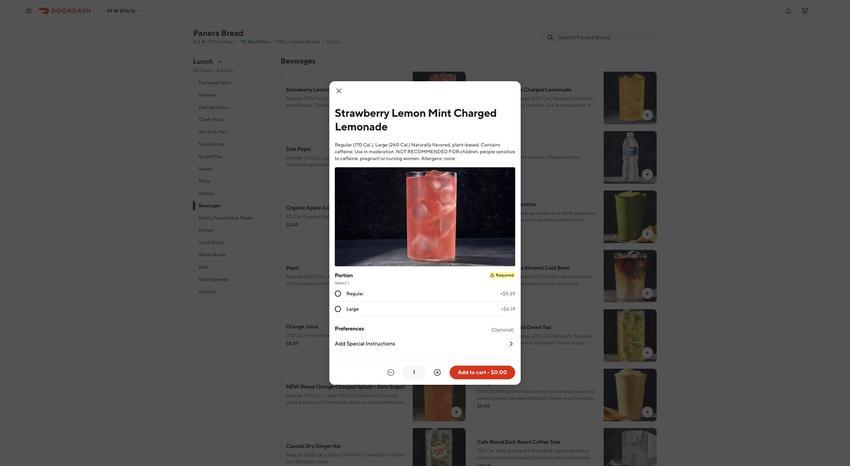 Task type: describe. For each thing, give the bounding box(es) containing it.
not for strawberry lemon mint charged lemonade
[[396, 103, 407, 108]]

and inside 390 cal. 12 chocolate chipper cookies, freshly baked and made with semi-sweet chocolate chunks & milk chocolate flakes. allergens: contains wheat, soy, milk, egg
[[477, 15, 486, 21]]

in inside regular (170 cal.), large (260 cal.) naturally flavored, plant-based.  contains caffeine. use in moderation. not recommended for children, people sensitive to caffeine, pregnant or nursing women. allergens: none
[[364, 149, 368, 155]]

10.
[[565, 462, 571, 467]]

pepsi. inside pepsi regular (250 cal.), large (380 cal.) pepsi. please note, this beverage is self-serve when ordering in-cafe pick- up or dine-in. allergens: none
[[364, 274, 377, 280]]

up inside pepsi regular (250 cal.), large (380 cal.) pepsi. please note, this beverage is self-serve when ordering in-cafe pick- up or dine-in. allergens: none
[[286, 288, 293, 293]]

strawberry lemon mint charged lemonade regular (170 cal.), large (260 cal.) naturally flavored, plant-based.  contains caffeine. use in moderation. not recommended for children, people sensitive to caffeine, pregnant or nursing women. allergens: none
[[286, 87, 407, 122]]

add item to cart image for diet pepsi
[[454, 172, 460, 177]]

2 • from the left
[[271, 39, 273, 44]]

1 vertical spatial passion
[[477, 324, 496, 331]]

&
[[575, 15, 578, 21]]

0 vertical spatial dry
[[306, 443, 314, 450]]

moderation. for mango yuzu citrus charged lemonade
[[560, 103, 587, 108]]

preferences
[[335, 326, 364, 332]]

0 horizontal spatial ginger
[[315, 443, 332, 450]]

cal. inside mango smoothie 300 cal. mango fruit base mixed with orange juice and banana puree blended with plain greek yogurt and ice. allergens: contains milk
[[488, 389, 496, 395]]

allergens: inside madagascar vanilla almond cold brew large (120 cal.), regular (90 cal.) our dark roast cold brew coffee with madagascar vanilla syrup and almondmilk, served over ice. allergens: contains tree nuts
[[539, 288, 561, 293]]

1 vertical spatial dry
[[382, 453, 390, 458]]

featured items
[[199, 80, 232, 85]]

- right 'mds'
[[287, 39, 289, 44]]

cal. inside orange juice 160 cal. premium orange juice. allergens: none $4.39
[[295, 333, 304, 338]]

or inside pepsi regular (250 cal.), large (380 cal.) pepsi. please note, this beverage is self-serve when ordering in-cafe pick- up or dine-in. allergens: none
[[294, 288, 298, 293]]

0 items, open order cart image
[[801, 7, 810, 15]]

family
[[199, 215, 213, 221]]

chocolate inside 'cafe blend dark roast coffee tote 100 cal. rich, bold and full-bodied, balanced with a smoky accent and sweet chocolate notes. harvested from central and south america. serves 10. 120 fl oz p'
[[531, 455, 552, 461]]

add item to cart image for mango yuzu citrus charged lemonade
[[645, 112, 651, 118]]

sides spreads button
[[193, 274, 273, 286]]

new blood orange charged splash - zero sugar!
[[286, 384, 405, 390]]

2 vertical spatial mango
[[497, 389, 513, 395]]

1 horizontal spatial ale
[[333, 443, 341, 450]]

serve inside diet pepsi regular (0 cal.), large (0 cal.) diet pepsi. please note, this beverage is self-serve when ordering in-cafe pick- up or dine-in. allergens: none
[[330, 162, 342, 168]]

dine- inside pepsi regular (250 cal.), large (380 cal.) pepsi. please note, this beverage is self-serve when ordering in-cafe pick- up or dine-in. allergens: none
[[299, 288, 311, 293]]

none inside canada dry ginger ale regular (230 cal.), large (340 cal.) canada dry ginger ale allergens: none
[[317, 460, 328, 465]]

cal.), inside madagascar vanilla almond cold brew large (120 cal.), regular (90 cal.) our dark roast cold brew coffee with madagascar vanilla syrup and almondmilk, served over ice. allergens: contains tree nuts
[[501, 274, 513, 280]]

allergens: inside 'strawberry lemon mint charged lemonade regular (170 cal.), large (260 cal.) naturally flavored, plant-based.  contains caffeine. use in moderation. not recommended for children, people sensitive to caffeine, pregnant or nursing women. allergens: none'
[[367, 116, 389, 122]]

0 vertical spatial apple
[[307, 205, 321, 211]]

mango for smoothie
[[477, 380, 494, 386]]

large inside diet pepsi regular (0 cal.), large (0 cal.) diet pepsi. please note, this beverage is self-serve when ordering in-cafe pick- up or dine-in. allergens: none
[[322, 155, 335, 161]]

this inside pepsi regular (250 cal.), large (380 cal.) pepsi. please note, this beverage is self-serve when ordering in-cafe pick- up or dine-in. allergens: none
[[286, 281, 294, 287]]

1 horizontal spatial madagascar
[[514, 281, 541, 287]]

note, inside pepsi regular (250 cal.), large (380 cal.) pepsi. please note, this beverage is self-serve when ordering in-cafe pick- up or dine-in. allergens: none
[[394, 274, 405, 280]]

mango for yuzu
[[477, 87, 494, 93]]

people for strawberry lemon mint charged lemonade
[[359, 109, 374, 115]]

blended inside green passion smoothie 250 cal. peach and mango purees and white grape and passionfruit juice concentrates blended with fresh spinach and ice. allergens: none
[[544, 217, 563, 223]]

430
[[286, 8, 295, 14]]

1
[[348, 281, 349, 286]]

0 horizontal spatial bread
[[221, 28, 244, 38]]

decrease quantity by 1 image
[[387, 369, 395, 377]]

when inside diet pepsi regular (0 cal.), large (0 cal.) diet pepsi. please note, this beverage is self-serve when ordering in-cafe pick- up or dine-in. allergens: none
[[343, 162, 355, 168]]

$0.00
[[491, 370, 507, 376]]

- right "am"
[[213, 68, 215, 73]]

large inside mango yuzu citrus charged lemonade regular (210 cal.), large (320 cal.) naturally flavored, plant-based.  contains caffeine. use in moderation. not recommended for children, people sensitive to caffeine, pregnant or nursing women. allergens: none
[[518, 96, 530, 101]]

large inside regular (170 cal.), large (260 cal.) naturally flavored, plant-based.  contains caffeine. use in moderation. not recommended for children, people sensitive to caffeine, pregnant or nursing women. allergens: none
[[376, 142, 388, 148]]

popular
[[199, 105, 216, 110]]

feast
[[214, 215, 226, 221]]

allergens: inside orange juice 160 cal. premium orange juice. allergens: none $4.39
[[354, 333, 376, 338]]

cal.), inside 'strawberry lemon mint charged lemonade regular (170 cal.), large (260 cal.) naturally flavored, plant-based.  contains caffeine. use in moderation. not recommended for children, people sensitive to caffeine, pregnant or nursing women. allergens: none'
[[314, 96, 326, 101]]

st
[[131, 8, 136, 14]]

1 vertical spatial apple
[[321, 214, 335, 220]]

(250
[[304, 274, 315, 280]]

bakery button
[[193, 187, 273, 200]]

111 w 57th st button
[[107, 8, 141, 14]]

sensitive inside regular (170 cal.), large (260 cal.) naturally flavored, plant-based.  contains caffeine. use in moderation. not recommended for children, people sensitive to caffeine, pregnant or nursing women. allergens: none
[[496, 149, 515, 155]]

pm
[[227, 68, 234, 73]]

strawberry for strawberry lemon mint charged lemonade regular (170 cal.), large (260 cal.) naturally flavored, plant-based.  contains caffeine. use in moderation. not recommended for children, people sensitive to caffeine, pregnant or nursing women. allergens: none
[[286, 87, 313, 93]]

cal.), inside canada dry ginger ale regular (230 cal.), large (340 cal.) canada dry ginger ale allergens: none
[[316, 453, 327, 458]]

and inside madagascar vanilla almond cold brew large (120 cal.), regular (90 cal.) our dark roast cold brew coffee with madagascar vanilla syrup and almondmilk, served over ice. allergens: contains tree nuts
[[570, 281, 578, 287]]

based. for mango
[[491, 103, 505, 108]]

0 vertical spatial value
[[227, 215, 239, 221]]

america.
[[529, 462, 548, 467]]

based. inside regular (170 cal.), large (260 cal.) naturally flavored, plant-based.  contains caffeine. use in moderation. not recommended for children, people sensitive to caffeine, pregnant or nursing women. allergens: none
[[466, 142, 480, 148]]

100
[[477, 449, 486, 454]]

contains inside madagascar vanilla almond cold brew large (120 cal.), regular (90 cal.) our dark roast cold brew coffee with madagascar vanilla syrup and almondmilk, served over ice. allergens: contains tree nuts
[[562, 288, 582, 293]]

cal.), inside pepsi regular (250 cal.), large (380 cal.) pepsi. please note, this beverage is self-serve when ordering in-cafe pick- up or dine-in. allergens: none
[[316, 274, 327, 280]]

1 horizontal spatial green
[[527, 324, 542, 331]]

brew
[[557, 265, 570, 271]]

cookies,
[[545, 8, 562, 14]]

contains inside 390 cal. 12 chocolate chipper cookies, freshly baked and made with semi-sweet chocolate chunks & milk chocolate flakes. allergens: contains wheat, soy, milk, egg
[[537, 22, 557, 27]]

(170 inside regular (170 cal.), large (260 cal.) naturally flavored, plant-based.  contains caffeine. use in moderation. not recommended for children, people sensitive to caffeine, pregnant or nursing women. allergens: none
[[353, 142, 362, 148]]

canada dry ginger ale regular (230 cal.), large (340 cal.) canada dry ginger ale allergens: none
[[286, 443, 405, 465]]

reviews
[[199, 92, 217, 98]]

soups mac
[[199, 154, 222, 159]]

smoky
[[477, 455, 491, 461]]

orange juice image
[[413, 309, 466, 363]]

mi
[[335, 39, 340, 44]]

baked
[[579, 8, 592, 14]]

wheat, inside 390 cal. 12 chocolate chipper cookies, freshly baked and made with semi-sweet chocolate chunks & milk chocolate flakes. allergens: contains wheat, soy, milk, egg
[[558, 22, 574, 27]]

1 vertical spatial chocolate
[[477, 22, 499, 27]]

passion papaya iced green tea
[[477, 324, 551, 331]]

ratings
[[219, 39, 234, 44]]

serves
[[549, 462, 564, 467]]

canada dry ginger ale image
[[413, 428, 466, 467]]

cafe inside pepsi regular (250 cal.), large (380 cal.) pepsi. please note, this beverage is self-serve when ordering in-cafe pick- up or dine-in. allergens: none
[[382, 281, 392, 287]]

0 horizontal spatial panera
[[193, 28, 220, 38]]

cal.), inside mango yuzu citrus charged lemonade regular (210 cal.), large (320 cal.) naturally flavored, plant-based.  contains caffeine. use in moderation. not recommended for children, people sensitive to caffeine, pregnant or nursing women. allergens: none
[[506, 96, 517, 101]]

ice. inside green passion smoothie 250 cal. peach and mango purees and white grape and passionfruit juice concentrates blended with fresh spinach and ice. allergens: none
[[504, 224, 512, 230]]

cal.) inside diet pepsi regular (0 cal.), large (0 cal.) diet pepsi. please note, this beverage is self-serve when ordering in-cafe pick- up or dine-in. allergens: none
[[342, 155, 352, 161]]

0 vertical spatial organic
[[286, 205, 306, 211]]

lunch
[[193, 57, 213, 65]]

naturally for strawberry lemon mint charged lemonade
[[363, 96, 383, 101]]

charged for new blood orange charged splash - zero sugar!
[[335, 384, 356, 390]]

mac
[[213, 154, 222, 159]]

add item to cart image for mango smoothie
[[645, 410, 651, 415]]

you
[[199, 129, 207, 135]]

fl
[[581, 462, 584, 467]]

+$5.39
[[501, 291, 516, 297]]

fresh
[[574, 217, 585, 223]]

pepsi regular (250 cal.), large (380 cal.) pepsi. please note, this beverage is self-serve when ordering in-cafe pick- up or dine-in. allergens: none
[[286, 265, 405, 293]]

for inside regular (170 cal.), large (260 cal.) naturally flavored, plant-based.  contains caffeine. use in moderation. not recommended for children, people sensitive to caffeine, pregnant or nursing women. allergens: none
[[449, 149, 460, 155]]

instructions
[[366, 341, 395, 347]]

people for mango yuzu citrus charged lemonade
[[550, 109, 565, 115]]

contains inside regular (170 cal.), large (260 cal.) naturally flavored, plant-based.  contains caffeine. use in moderation. not recommended for children, people sensitive to caffeine, pregnant or nursing women. allergens: none
[[481, 142, 501, 148]]

0 vertical spatial chocolate
[[536, 15, 558, 21]]

plant- inside regular (170 cal.), large (260 cal.) naturally flavored, plant-based.  contains caffeine. use in moderation. not recommended for children, people sensitive to caffeine, pregnant or nursing women. allergens: none
[[453, 142, 466, 148]]

in for mango yuzu citrus charged lemonade
[[555, 103, 559, 108]]

sides spreads
[[199, 277, 229, 282]]

made
[[486, 15, 499, 21]]

organic apple juice image
[[413, 190, 466, 244]]

with down base
[[527, 396, 537, 401]]

0 horizontal spatial diet
[[286, 146, 297, 152]]

(260 inside regular (170 cal.), large (260 cal.) naturally flavored, plant-based.  contains caffeine. use in moderation. not recommended for children, people sensitive to caffeine, pregnant or nursing women. allergens: none
[[389, 142, 400, 148]]

semi-
[[510, 15, 522, 21]]

bakery
[[199, 191, 214, 196]]

passionfruit
[[477, 217, 503, 223]]

90
[[286, 214, 293, 220]]

1 vertical spatial value
[[199, 240, 211, 245]]

none inside orange juice 160 cal. premium orange juice. allergens: none $4.39
[[377, 333, 388, 338]]

banana
[[477, 396, 493, 401]]

required
[[496, 273, 514, 278]]

caffeine, for strawberry
[[286, 116, 305, 122]]

caffeine. inside regular (170 cal.), large (260 cal.) naturally flavored, plant-based.  contains caffeine. use in moderation. not recommended for children, people sensitive to caffeine, pregnant or nursing women. allergens: none
[[335, 149, 354, 155]]

caffeine, for mango
[[477, 116, 496, 122]]

shaped
[[355, 8, 370, 14]]

orange inside orange juice 160 cal. premium orange juice. allergens: none $4.39
[[286, 324, 305, 330]]

1 vertical spatial orange
[[316, 384, 334, 390]]

allergens: inside canada dry ginger ale regular (230 cal.), large (340 cal.) canada dry ginger ale allergens: none
[[295, 460, 316, 465]]

with inside 390 cal. 12 chocolate chipper cookies, freshly baked and made with semi-sweet chocolate chunks & milk chocolate flakes. allergens: contains wheat, soy, milk, egg
[[500, 15, 509, 21]]

strawberry for strawberry lemon mint charged lemonade
[[335, 106, 390, 119]]

regular inside portion group
[[347, 291, 364, 297]]

allergens: inside 390 cal. 12 chocolate chipper cookies, freshly baked and made with semi-sweet chocolate chunks & milk chocolate flakes. allergens: contains wheat, soy, milk, egg
[[515, 22, 536, 27]]

kids
[[199, 265, 208, 270]]

mango smoothie image
[[604, 369, 658, 422]]

plant- for strawberry lemon mint charged lemonade
[[286, 103, 299, 108]]

in for strawberry lemon mint charged lemonade
[[364, 103, 368, 108]]

rich,
[[496, 449, 507, 454]]

plain
[[537, 396, 548, 401]]

flakes.
[[500, 22, 514, 27]]

lemonade for mango yuzu citrus charged lemonade regular (210 cal.), large (320 cal.) naturally flavored, plant-based.  contains caffeine. use in moderation. not recommended for children, people sensitive to caffeine, pregnant or nursing women. allergens: none
[[546, 87, 572, 93]]

citrus
[[508, 87, 523, 93]]

1 vertical spatial organic
[[303, 214, 320, 220]]

salads
[[199, 166, 213, 172]]

blend
[[490, 439, 504, 446]]

allergens: inside mango yuzu citrus charged lemonade regular (210 cal.), large (320 cal.) naturally flavored, plant-based.  contains caffeine. use in moderation. not recommended for children, people sensitive to caffeine, pregnant or nursing women. allergens: none
[[558, 116, 580, 122]]

large inside pepsi regular (250 cal.), large (380 cal.) pepsi. please note, this beverage is self-serve when ordering in-cafe pick- up or dine-in. allergens: none
[[328, 274, 341, 280]]

chefs
[[199, 117, 212, 122]]

naturally for mango yuzu citrus charged lemonade
[[554, 96, 574, 101]]

(optional)
[[492, 328, 514, 333]]

children, for mint
[[339, 109, 358, 115]]

or inside mango yuzu citrus charged lemonade regular (210 cal.), large (320 cal.) naturally flavored, plant-based.  contains caffeine. use in moderation. not recommended for children, people sensitive to caffeine, pregnant or nursing women. allergens: none
[[518, 116, 522, 122]]

lemon for strawberry lemon mint charged lemonade
[[392, 106, 426, 119]]

57th
[[120, 8, 130, 14]]

pepsi image
[[413, 250, 466, 303]]

milk inside 430 cal. freshly baked, mitten-shaped shortbread cookie decorated with icing. allergens: contains wheat, milk
[[286, 22, 296, 27]]

smoothie inside green passion smoothie 250 cal. peach and mango purees and white grape and passionfruit juice concentrates blended with fresh spinach and ice. allergens: none
[[513, 201, 536, 208]]

strawberry lemon mint charged lemonade image
[[413, 71, 466, 125]]

allergens: inside bottled water 0 cal. individual bottle of water. allergens: none $3.39
[[547, 155, 569, 160]]

3 • from the left
[[322, 39, 324, 44]]

none inside organic apple juice 90 cal. organic apple juice. allergens: none $3.09
[[372, 214, 383, 220]]

(340
[[341, 453, 352, 458]]

roast
[[518, 439, 531, 446]]

yuzu
[[495, 87, 507, 93]]

use inside regular (170 cal.), large (260 cal.) naturally flavored, plant-based.  contains caffeine. use in moderation. not recommended for children, people sensitive to caffeine, pregnant or nursing women. allergens: none
[[355, 149, 363, 155]]

caffeine, inside regular (170 cal.), large (260 cal.) naturally flavored, plant-based.  contains caffeine. use in moderation. not recommended for children, people sensitive to caffeine, pregnant or nursing women. allergens: none
[[341, 156, 359, 161]]

portion select 1
[[335, 273, 353, 286]]

in- inside pepsi regular (250 cal.), large (380 cal.) pepsi. please note, this beverage is self-serve when ordering in-cafe pick- up or dine-in. allergens: none
[[375, 281, 382, 287]]

dashpass •
[[248, 39, 273, 44]]

served
[[505, 288, 519, 293]]

for for mint
[[328, 109, 338, 115]]

(90
[[531, 274, 539, 280]]

none radio inside portion group
[[335, 306, 341, 313]]

$9.09 for mango smoothie
[[477, 404, 490, 410]]

0 horizontal spatial ale
[[286, 460, 294, 465]]

contains inside 430 cal. freshly baked, mitten-shaped shortbread cookie decorated with icing. allergens: contains wheat, milk
[[371, 15, 390, 21]]

with inside madagascar vanilla almond cold brew large (120 cal.), regular (90 cal.) our dark roast cold brew coffee with madagascar vanilla syrup and almondmilk, served over ice. allergens: contains tree nuts
[[504, 281, 514, 287]]

(230
[[304, 453, 315, 458]]

vanilla
[[508, 265, 524, 271]]

puree
[[494, 396, 507, 401]]

up inside diet pepsi regular (0 cal.), large (0 cal.) diet pepsi. please note, this beverage is self-serve when ordering in-cafe pick- up or dine-in. allergens: none
[[286, 169, 293, 174]]

orange inside mango smoothie 300 cal. mango fruit base mixed with orange juice and banana puree blended with plain greek yogurt and ice. allergens: contains milk
[[559, 389, 575, 395]]

430 cal. freshly baked, mitten-shaped shortbread cookie decorated with icing. allergens: contains wheat, milk
[[286, 8, 407, 27]]

none inside pepsi regular (250 cal.), large (380 cal.) pepsi. please note, this beverage is self-serve when ordering in-cafe pick- up or dine-in. allergens: none
[[340, 288, 352, 293]]

items for popular items
[[217, 105, 229, 110]]

south
[[515, 462, 528, 467]]

pepsi inside diet pepsi regular (0 cal.), large (0 cal.) diet pepsi. please note, this beverage is self-serve when ordering in-cafe pick- up or dine-in. allergens: none
[[298, 146, 311, 152]]

blood
[[301, 384, 315, 390]]

sensitive for mango yuzu citrus charged lemonade
[[566, 109, 585, 115]]

large inside canada dry ginger ale regular (230 cal.), large (340 cal.) canada dry ginger ale allergens: none
[[328, 453, 340, 458]]

0 horizontal spatial canada
[[286, 443, 305, 450]]

family feast value meals button
[[193, 212, 273, 224]]

(120
[[491, 274, 500, 280]]

children, for citrus
[[530, 109, 549, 115]]

add item to cart image for new blood orange charged splash - zero sugar!
[[454, 410, 460, 415]]

$3.09
[[286, 222, 299, 228]]

meals
[[240, 215, 253, 221]]

mixed
[[535, 389, 548, 395]]

new blood orange charged splash - zero sugar! image
[[413, 369, 466, 422]]

water
[[497, 145, 512, 152]]

lemonade for strawberry lemon mint charged lemonade
[[335, 120, 388, 133]]

orange inside orange juice 160 cal. premium orange juice. allergens: none $4.39
[[326, 333, 341, 338]]

yogurt
[[563, 396, 578, 401]]

am
[[206, 68, 212, 73]]

- inside button
[[488, 370, 490, 376]]

1 vertical spatial panera
[[290, 39, 305, 44]]

cold
[[545, 265, 557, 271]]

flavored, for strawberry lemon mint charged lemonade
[[384, 96, 403, 101]]

tree
[[583, 288, 592, 293]]

papaya
[[497, 324, 514, 331]]

mds
[[275, 39, 286, 44]]

1 vertical spatial diet
[[353, 155, 362, 161]]

2 (0 from the left
[[336, 155, 341, 161]]

with inside green passion smoothie 250 cal. peach and mango purees and white grape and passionfruit juice concentrates blended with fresh spinach and ice. allergens: none
[[564, 217, 573, 223]]

regular inside regular (170 cal.), large (260 cal.) naturally flavored, plant-based.  contains caffeine. use in moderation. not recommended for children, people sensitive to caffeine, pregnant or nursing women. allergens: none
[[335, 142, 352, 148]]

family feast value meals
[[199, 215, 253, 221]]

juice inside mango smoothie 300 cal. mango fruit base mixed with orange juice and banana puree blended with plain greek yogurt and ice. allergens: contains milk
[[576, 389, 586, 395]]

nuts
[[477, 295, 488, 300]]

$9.09 for green passion smoothie
[[477, 226, 490, 231]]

recommended for mango
[[477, 109, 518, 115]]

self- inside diet pepsi regular (0 cal.), large (0 cal.) diet pepsi. please note, this beverage is self-serve when ordering in-cafe pick- up or dine-in. allergens: none
[[321, 162, 330, 168]]

fruit
[[513, 389, 523, 395]]

alcohol
[[199, 289, 216, 295]]

pizza button
[[193, 175, 273, 187]]

flavored, for mango yuzu citrus charged lemonade
[[575, 96, 594, 101]]

juice.
[[336, 214, 348, 220]]

spinach
[[477, 224, 494, 230]]

one dozen chocolate chipper cookies image
[[604, 0, 658, 41]]

lemonade for strawberry lemon mint charged lemonade regular (170 cal.), large (260 cal.) naturally flavored, plant-based.  contains caffeine. use in moderation. not recommended for children, people sensitive to caffeine, pregnant or nursing women. allergens: none
[[366, 87, 392, 93]]

none inside regular (170 cal.), large (260 cal.) naturally flavored, plant-based.  contains caffeine. use in moderation. not recommended for children, people sensitive to caffeine, pregnant or nursing women. allergens: none
[[444, 156, 455, 161]]

none radio inside portion group
[[335, 291, 341, 297]]

allergens: inside green passion smoothie 250 cal. peach and mango purees and white grape and passionfruit juice concentrates blended with fresh spinach and ice. allergens: none
[[513, 224, 534, 230]]

regular inside madagascar vanilla almond cold brew large (120 cal.), regular (90 cal.) our dark roast cold brew coffee with madagascar vanilla syrup and almondmilk, served over ice. allergens: contains tree nuts
[[513, 274, 530, 280]]

0 vertical spatial madagascar
[[477, 265, 507, 271]]

cafe blend dark roast coffee tote image
[[604, 428, 658, 467]]

111 w 57th st
[[107, 8, 136, 14]]



Task type: locate. For each thing, give the bounding box(es) containing it.
1 • from the left
[[236, 39, 238, 44]]

4 add item to cart image from the top
[[645, 410, 651, 415]]

1 horizontal spatial pregnant
[[360, 156, 380, 161]]

beverage
[[295, 162, 315, 168], [295, 281, 315, 287]]

is inside diet pepsi regular (0 cal.), large (0 cal.) diet pepsi. please note, this beverage is self-serve when ordering in-cafe pick- up or dine-in. allergens: none
[[316, 162, 320, 168]]

dine- inside diet pepsi regular (0 cal.), large (0 cal.) diet pepsi. please note, this beverage is self-serve when ordering in-cafe pick- up or dine-in. allergens: none
[[299, 169, 311, 174]]

soups mac button
[[193, 150, 273, 163]]

organic up 90
[[286, 205, 306, 211]]

for left 0
[[449, 149, 460, 155]]

note,
[[393, 155, 404, 161], [394, 274, 405, 280]]

2 horizontal spatial flavored,
[[575, 96, 594, 101]]

0 horizontal spatial children,
[[339, 109, 358, 115]]

pick- inside diet pepsi regular (0 cal.), large (0 cal.) diet pepsi. please note, this beverage is self-serve when ordering in-cafe pick- up or dine-in. allergens: none
[[393, 162, 405, 168]]

ice. right yogurt
[[588, 396, 595, 401]]

pepsi
[[298, 146, 311, 152], [286, 265, 299, 271]]

add down juice.
[[335, 341, 346, 347]]

4.5
[[193, 39, 200, 44]]

serve inside pepsi regular (250 cal.), large (380 cal.) pepsi. please note, this beverage is self-serve when ordering in-cafe pick- up or dine-in. allergens: none
[[330, 281, 342, 287]]

not
[[396, 103, 407, 108], [588, 103, 598, 108], [396, 149, 407, 155]]

ordering inside diet pepsi regular (0 cal.), large (0 cal.) diet pepsi. please note, this beverage is self-serve when ordering in-cafe pick- up or dine-in. allergens: none
[[356, 162, 374, 168]]

0 vertical spatial orange
[[326, 333, 341, 338]]

0 vertical spatial blended
[[544, 217, 563, 223]]

panera right 'mds'
[[290, 39, 305, 44]]

1 horizontal spatial sensitive
[[496, 149, 515, 155]]

panera up 730+
[[193, 28, 220, 38]]

add for add to cart - $0.00
[[458, 370, 469, 376]]

(260
[[340, 96, 351, 101], [389, 142, 400, 148]]

(260 inside 'strawberry lemon mint charged lemonade regular (170 cal.), large (260 cal.) naturally flavored, plant-based.  contains caffeine. use in moderation. not recommended for children, people sensitive to caffeine, pregnant or nursing women. allergens: none'
[[340, 96, 351, 101]]

women. inside regular (170 cal.), large (260 cal.) naturally flavored, plant-based.  contains caffeine. use in moderation. not recommended for children, people sensitive to caffeine, pregnant or nursing women. allergens: none
[[404, 156, 421, 161]]

green left tea
[[527, 324, 542, 331]]

orange
[[326, 333, 341, 338], [559, 389, 575, 395]]

Current quantity is 1 number field
[[408, 369, 421, 377]]

2 serve from the top
[[330, 281, 342, 287]]

1 vertical spatial serve
[[330, 281, 342, 287]]

lemonade inside 'strawberry lemon mint charged lemonade regular (170 cal.), large (260 cal.) naturally flavored, plant-based.  contains caffeine. use in moderation. not recommended for children, people sensitive to caffeine, pregnant or nursing women. allergens: none'
[[366, 87, 392, 93]]

add item to cart image for bottled water
[[645, 172, 651, 177]]

items down 4:39 at top
[[219, 80, 232, 85]]

juice down peach
[[504, 217, 514, 223]]

pregnant for lemon
[[306, 116, 326, 122]]

orange up 160
[[286, 324, 305, 330]]

add item to cart image for strawberry lemon mint charged lemonade
[[454, 112, 460, 118]]

to inside 'strawberry lemon mint charged lemonade regular (170 cal.), large (260 cal.) naturally flavored, plant-based.  contains caffeine. use in moderation. not recommended for children, people sensitive to caffeine, pregnant or nursing women. allergens: none'
[[395, 109, 399, 115]]

naturally inside regular (170 cal.), large (260 cal.) naturally flavored, plant-based.  contains caffeine. use in moderation. not recommended for children, people sensitive to caffeine, pregnant or nursing women. allergens: none
[[412, 142, 432, 148]]

diet pepsi image
[[413, 131, 466, 184]]

blended down "purees"
[[544, 217, 563, 223]]

2 horizontal spatial •
[[322, 39, 324, 44]]

add
[[335, 341, 346, 347], [458, 370, 469, 376]]

add special instructions
[[335, 341, 395, 347]]

1 ordering from the top
[[356, 162, 374, 168]]

in inside mango yuzu citrus charged lemonade regular (210 cal.), large (320 cal.) naturally flavored, plant-based.  contains caffeine. use in moderation. not recommended for children, people sensitive to caffeine, pregnant or nursing women. allergens: none
[[555, 103, 559, 108]]

0 vertical spatial please
[[377, 155, 392, 161]]

mango up the puree
[[497, 389, 513, 395]]

madagascar up (120
[[477, 265, 507, 271]]

with up greek
[[549, 389, 558, 395]]

1 serve from the top
[[330, 162, 342, 168]]

smoothie up mango at the top right of the page
[[513, 201, 536, 208]]

0 vertical spatial smoothie
[[513, 201, 536, 208]]

children, down close strawberry lemon mint charged lemonade icon
[[339, 109, 358, 115]]

naturally inside mango yuzu citrus charged lemonade regular (210 cal.), large (320 cal.) naturally flavored, plant-based.  contains caffeine. use in moderation. not recommended for children, people sensitive to caffeine, pregnant or nursing women. allergens: none
[[554, 96, 574, 101]]

add special instructions button
[[335, 335, 516, 354]]

mango left yuzu
[[477, 87, 494, 93]]

wheat, down chunks at the top
[[558, 22, 574, 27]]

to inside mango yuzu citrus charged lemonade regular (210 cal.), large (320 cal.) naturally flavored, plant-based.  contains caffeine. use in moderation. not recommended for children, people sensitive to caffeine, pregnant or nursing women. allergens: none
[[586, 109, 590, 115]]

or inside diet pepsi regular (0 cal.), large (0 cal.) diet pepsi. please note, this beverage is self-serve when ordering in-cafe pick- up or dine-in. allergens: none
[[294, 169, 298, 174]]

•
[[236, 39, 238, 44], [271, 39, 273, 44], [322, 39, 324, 44]]

allergens: inside organic apple juice 90 cal. organic apple juice. allergens: none $3.09
[[349, 214, 371, 220]]

full-
[[528, 449, 537, 454]]

mango smoothie 300 cal. mango fruit base mixed with orange juice and banana puree blended with plain greek yogurt and ice. allergens: contains milk
[[477, 380, 595, 408]]

ice. down peach
[[504, 224, 512, 230]]

large
[[327, 96, 339, 101], [518, 96, 530, 101], [376, 142, 388, 148], [322, 155, 335, 161], [328, 274, 341, 280], [477, 274, 490, 280], [347, 307, 359, 312], [328, 453, 340, 458]]

1 horizontal spatial •
[[271, 39, 273, 44]]

items
[[219, 80, 232, 85], [217, 105, 229, 110]]

caffeine. for citrus
[[526, 103, 545, 108]]

2 horizontal spatial for
[[519, 109, 529, 115]]

children, inside regular (170 cal.), large (260 cal.) naturally flavored, plant-based.  contains caffeine. use in moderation. not recommended for children, people sensitive to caffeine, pregnant or nursing women. allergens: none
[[460, 149, 479, 155]]

regular inside diet pepsi regular (0 cal.), large (0 cal.) diet pepsi. please note, this beverage is self-serve when ordering in-cafe pick- up or dine-in. allergens: none
[[286, 155, 303, 161]]

charged left "splash"
[[335, 384, 356, 390]]

0 vertical spatial is
[[316, 162, 320, 168]]

juice up yogurt
[[576, 389, 586, 395]]

value duets button
[[193, 237, 273, 249]]

charged up (320
[[524, 87, 545, 93]]

1 vertical spatial mint
[[428, 106, 452, 119]]

2 ordering from the top
[[356, 281, 374, 287]]

bread left the 0.3
[[306, 39, 319, 44]]

1 vertical spatial canada
[[364, 453, 381, 458]]

beverages down bakery
[[199, 203, 221, 209]]

pick-
[[393, 162, 405, 168], [393, 281, 405, 287]]

1 horizontal spatial children,
[[460, 149, 479, 155]]

1 horizontal spatial people
[[480, 149, 496, 155]]

women. inside 'strawberry lemon mint charged lemonade regular (170 cal.), large (260 cal.) naturally flavored, plant-based.  contains caffeine. use in moderation. not recommended for children, people sensitive to caffeine, pregnant or nursing women. allergens: none'
[[349, 116, 366, 122]]

duets
[[212, 240, 225, 245]]

cal. inside 430 cal. freshly baked, mitten-shaped shortbread cookie decorated with icing. allergens: contains wheat, milk
[[296, 8, 305, 14]]

$9.09
[[477, 226, 490, 231], [477, 404, 490, 410]]

0 horizontal spatial nursing
[[332, 116, 348, 122]]

0 vertical spatial juice
[[504, 217, 514, 223]]

contains inside mango yuzu citrus charged lemonade regular (210 cal.), large (320 cal.) naturally flavored, plant-based.  contains caffeine. use in moderation. not recommended for children, people sensitive to caffeine, pregnant or nursing women. allergens: none
[[506, 103, 525, 108]]

0 vertical spatial (170
[[304, 96, 313, 101]]

1 horizontal spatial strawberry
[[335, 106, 390, 119]]

lemon inside strawberry lemon mint charged lemonade
[[392, 106, 426, 119]]

children, inside mango yuzu citrus charged lemonade regular (210 cal.), large (320 cal.) naturally flavored, plant-based.  contains caffeine. use in moderation. not recommended for children, people sensitive to caffeine, pregnant or nursing women. allergens: none
[[530, 109, 549, 115]]

mint inside 'strawberry lemon mint charged lemonade regular (170 cal.), large (260 cal.) naturally flavored, plant-based.  contains caffeine. use in moderation. not recommended for children, people sensitive to caffeine, pregnant or nursing women. allergens: none'
[[331, 87, 343, 93]]

$9.09 down passionfruit
[[477, 226, 490, 231]]

cal.) inside pepsi regular (250 cal.), large (380 cal.) pepsi. please note, this beverage is self-serve when ordering in-cafe pick- up or dine-in. allergens: none
[[353, 274, 363, 280]]

add item to cart image for 390 cal. 12 chocolate chipper cookies, freshly baked and made with semi-sweet chocolate chunks & milk chocolate flakes. allergens: contains wheat, soy, milk, egg
[[645, 29, 651, 35]]

1 vertical spatial bread
[[306, 39, 319, 44]]

0 vertical spatial mint
[[331, 87, 343, 93]]

sensitive for strawberry lemon mint charged lemonade
[[375, 109, 394, 115]]

cal. right 90
[[293, 214, 302, 220]]

1 horizontal spatial for
[[449, 149, 460, 155]]

0 vertical spatial beverages
[[281, 56, 316, 65]]

1 vertical spatial ordering
[[356, 281, 374, 287]]

mango
[[477, 87, 494, 93], [477, 380, 494, 386], [497, 389, 513, 395]]

tea
[[543, 324, 551, 331]]

for down close strawberry lemon mint charged lemonade icon
[[328, 109, 338, 115]]

1 vertical spatial juice
[[576, 389, 586, 395]]

moderation. inside regular (170 cal.), large (260 cal.) naturally flavored, plant-based.  contains caffeine. use in moderation. not recommended for children, people sensitive to caffeine, pregnant or nursing women. allergens: none
[[369, 149, 395, 155]]

canada up (230
[[286, 443, 305, 450]]

to inside regular (170 cal.), large (260 cal.) naturally flavored, plant-based.  contains caffeine. use in moderation. not recommended for children, people sensitive to caffeine, pregnant or nursing women. allergens: none
[[335, 156, 340, 161]]

charged down (210
[[454, 106, 497, 119]]

items for featured items
[[219, 80, 232, 85]]

2 $9.09 from the top
[[477, 404, 490, 410]]

2 vertical spatial ice.
[[588, 396, 595, 401]]

sides
[[199, 277, 210, 282]]

cal. right 160
[[295, 333, 304, 338]]

green
[[477, 201, 492, 208], [527, 324, 542, 331]]

0 horizontal spatial sensitive
[[375, 109, 394, 115]]

ordering inside pepsi regular (250 cal.), large (380 cal.) pepsi. please note, this beverage is self-serve when ordering in-cafe pick- up or dine-in. allergens: none
[[356, 281, 374, 287]]

1 add item to cart image from the top
[[645, 29, 651, 35]]

2 horizontal spatial naturally
[[554, 96, 574, 101]]

bottled
[[477, 145, 496, 152]]

open menu image
[[25, 7, 33, 15]]

not for mango yuzu citrus charged lemonade
[[588, 103, 598, 108]]

1 $9.09 from the top
[[477, 226, 490, 231]]

1 beverage from the top
[[295, 162, 315, 168]]

is inside pepsi regular (250 cal.), large (380 cal.) pepsi. please note, this beverage is self-serve when ordering in-cafe pick- up or dine-in. allergens: none
[[316, 281, 320, 287]]

2 horizontal spatial plant-
[[477, 103, 491, 108]]

bread up ratings
[[221, 28, 244, 38]]

canada right (340 on the left bottom of page
[[364, 453, 381, 458]]

items up picks
[[217, 105, 229, 110]]

none inside diet pepsi regular (0 cal.), large (0 cal.) diet pepsi. please note, this beverage is self-serve when ordering in-cafe pick- up or dine-in. allergens: none
[[340, 169, 352, 174]]

0 vertical spatial in.
[[311, 169, 317, 174]]

0 vertical spatial panera
[[193, 28, 220, 38]]

madagascar vanilla almond cold brew image
[[604, 250, 658, 303]]

flavored, inside regular (170 cal.), large (260 cal.) naturally flavored, plant-based.  contains caffeine. use in moderation. not recommended for children, people sensitive to caffeine, pregnant or nursing women. allergens: none
[[433, 142, 452, 148]]

2 beverage from the top
[[295, 281, 315, 287]]

1 vertical spatial (260
[[389, 142, 400, 148]]

icing.
[[335, 15, 347, 21]]

2 self- from the top
[[321, 281, 330, 287]]

with down 'white'
[[564, 217, 573, 223]]

flavored, inside mango yuzu citrus charged lemonade regular (210 cal.), large (320 cal.) naturally flavored, plant-based.  contains caffeine. use in moderation. not recommended for children, people sensitive to caffeine, pregnant or nursing women. allergens: none
[[575, 96, 594, 101]]

1 up from the top
[[286, 169, 293, 174]]

women.
[[349, 116, 366, 122], [540, 116, 557, 122], [404, 156, 421, 161]]

2 this from the top
[[286, 281, 294, 287]]

smoothie down $0.00
[[495, 380, 519, 386]]

dry
[[306, 443, 314, 450], [382, 453, 390, 458]]

1 in. from the top
[[311, 169, 317, 174]]

coffee
[[532, 439, 549, 446]]

with left a
[[576, 449, 585, 454]]

chocolate down cookies,
[[536, 15, 558, 21]]

0 horizontal spatial add
[[335, 341, 346, 347]]

$9.09 down 'banana'
[[477, 404, 490, 410]]

0 horizontal spatial milk
[[286, 22, 296, 27]]

milk inside mango smoothie 300 cal. mango fruit base mixed with orange juice and banana puree blended with plain greek yogurt and ice. allergens: contains milk
[[521, 403, 530, 408]]

2 dine- from the top
[[299, 288, 311, 293]]

for down citrus
[[519, 109, 529, 115]]

wheat, inside 430 cal. freshly baked, mitten-shaped shortbread cookie decorated with icing. allergens: contains wheat, milk
[[391, 15, 407, 21]]

nursing for mint
[[332, 116, 348, 122]]

chocolate up america.
[[531, 455, 552, 461]]

0
[[477, 155, 481, 160]]

Item Search search field
[[559, 34, 652, 41]]

0 vertical spatial pepsi
[[298, 146, 311, 152]]

1 horizontal spatial canada
[[364, 453, 381, 458]]

sweet inside 'cafe blend dark roast coffee tote 100 cal. rich, bold and full-bodied, balanced with a smoky accent and sweet chocolate notes. harvested from central and south america. serves 10. 120 fl oz p'
[[517, 455, 530, 461]]

4:39
[[216, 68, 226, 73]]

2 pick- from the top
[[393, 281, 405, 287]]

1 in- from the top
[[375, 162, 382, 168]]

2 horizontal spatial based.
[[491, 103, 505, 108]]

children, down (320
[[530, 109, 549, 115]]

cal.) inside 'strawberry lemon mint charged lemonade regular (170 cal.), large (260 cal.) naturally flavored, plant-based.  contains caffeine. use in moderation. not recommended for children, people sensitive to caffeine, pregnant or nursing women. allergens: none'
[[352, 96, 362, 101]]

strawberry lemon mint charged lemonade dialog
[[330, 81, 521, 385]]

1 pick- from the top
[[393, 162, 405, 168]]

allergens:
[[348, 15, 370, 21], [515, 22, 536, 27], [367, 116, 389, 122], [558, 116, 580, 122], [547, 155, 569, 160], [422, 156, 443, 161], [318, 169, 340, 174], [349, 214, 371, 220], [513, 224, 534, 230], [318, 288, 340, 293], [539, 288, 561, 293], [354, 333, 376, 338], [477, 403, 499, 408], [295, 460, 316, 465]]

increase quantity by 1 image
[[434, 369, 442, 377]]

moderation. inside 'strawberry lemon mint charged lemonade regular (170 cal.), large (260 cal.) naturally flavored, plant-based.  contains caffeine. use in moderation. not recommended for children, people sensitive to caffeine, pregnant or nursing women. allergens: none'
[[369, 103, 396, 108]]

large inside madagascar vanilla almond cold brew large (120 cal.), regular (90 cal.) our dark roast cold brew coffee with madagascar vanilla syrup and almondmilk, served over ice. allergens: contains tree nuts
[[477, 274, 490, 280]]

regular inside canada dry ginger ale regular (230 cal.), large (340 cal.) canada dry ginger ale allergens: none
[[286, 453, 303, 458]]

orange juice 160 cal. premium orange juice. allergens: none $4.39
[[286, 324, 388, 347]]

1 horizontal spatial orange
[[559, 389, 575, 395]]

naturally
[[363, 96, 383, 101], [554, 96, 574, 101], [412, 142, 432, 148]]

note, inside diet pepsi regular (0 cal.), large (0 cal.) diet pepsi. please note, this beverage is self-serve when ordering in-cafe pick- up or dine-in. allergens: none
[[393, 155, 404, 161]]

regular
[[286, 96, 303, 101], [477, 96, 494, 101], [335, 142, 352, 148], [286, 155, 303, 161], [286, 274, 303, 280], [513, 274, 530, 280], [347, 291, 364, 297], [286, 453, 303, 458]]

salads button
[[193, 163, 273, 175]]

harvested
[[568, 455, 590, 461]]

cookie
[[286, 15, 301, 21]]

0 vertical spatial ale
[[333, 443, 341, 450]]

green inside green passion smoothie 250 cal. peach and mango purees and white grape and passionfruit juice concentrates blended with fresh spinach and ice. allergens: none
[[477, 201, 492, 208]]

chocolate down made
[[477, 22, 499, 27]]

orange up yogurt
[[559, 389, 575, 395]]

freshly
[[563, 8, 578, 14]]

plant-
[[286, 103, 299, 108], [477, 103, 491, 108], [453, 142, 466, 148]]

0 vertical spatial add
[[335, 341, 346, 347]]

water.
[[533, 155, 546, 160]]

730+
[[207, 39, 218, 44]]

2 up from the top
[[286, 288, 293, 293]]

sweet
[[522, 15, 535, 21], [517, 455, 530, 461]]

you pick two
[[199, 129, 227, 135]]

add item to cart image
[[645, 29, 651, 35], [645, 112, 651, 118], [645, 350, 651, 356], [645, 410, 651, 415]]

with up the served
[[504, 281, 514, 287]]

nursing for citrus
[[523, 116, 539, 122]]

baked,
[[322, 8, 337, 14]]

strawberry
[[286, 87, 313, 93], [335, 106, 390, 119]]

cal. inside organic apple juice 90 cal. organic apple juice. allergens: none $3.09
[[293, 214, 302, 220]]

(260 down close strawberry lemon mint charged lemonade icon
[[340, 96, 351, 101]]

people inside regular (170 cal.), large (260 cal.) naturally flavored, plant-based.  contains caffeine. use in moderation. not recommended for children, people sensitive to caffeine, pregnant or nursing women. allergens: none
[[480, 149, 496, 155]]

in. inside pepsi regular (250 cal.), large (380 cal.) pepsi. please note, this beverage is self-serve when ordering in-cafe pick- up or dine-in. allergens: none
[[311, 288, 317, 293]]

2 horizontal spatial children,
[[530, 109, 549, 115]]

value duets
[[199, 240, 225, 245]]

1 vertical spatial strawberry
[[335, 106, 390, 119]]

1 this from the top
[[286, 162, 294, 168]]

in. inside diet pepsi regular (0 cal.), large (0 cal.) diet pepsi. please note, this beverage is self-serve when ordering in-cafe pick- up or dine-in. allergens: none
[[311, 169, 317, 174]]

0 vertical spatial self-
[[321, 162, 330, 168]]

diet pepsi regular (0 cal.), large (0 cal.) diet pepsi. please note, this beverage is self-serve when ordering in-cafe pick- up or dine-in. allergens: none
[[286, 146, 405, 174]]

0 vertical spatial juice
[[322, 205, 335, 211]]

none inside green passion smoothie 250 cal. peach and mango purees and white grape and passionfruit juice concentrates blended with fresh spinach and ice. allergens: none
[[535, 224, 546, 230]]

value up warm
[[199, 240, 211, 245]]

orange left juice.
[[326, 333, 341, 338]]

warm bowls button
[[193, 249, 273, 261]]

mango yuzu citrus charged lemonade image
[[604, 71, 658, 125]]

2 horizontal spatial sensitive
[[566, 109, 585, 115]]

0 horizontal spatial mint
[[331, 87, 343, 93]]

cal. right 430
[[296, 8, 305, 14]]

1 horizontal spatial wheat,
[[558, 22, 574, 27]]

mitten cookie image
[[413, 0, 466, 41]]

1 horizontal spatial orange
[[316, 384, 334, 390]]

passion up peach
[[493, 201, 512, 208]]

2 vertical spatial chocolate
[[531, 455, 552, 461]]

milk down base
[[521, 403, 530, 408]]

0 vertical spatial strawberry
[[286, 87, 313, 93]]

in.
[[311, 169, 317, 174], [311, 288, 317, 293]]

cal. inside green passion smoothie 250 cal. peach and mango purees and white grape and passionfruit juice concentrates blended with fresh spinach and ice. allergens: none
[[487, 211, 496, 216]]

ordering
[[356, 162, 374, 168], [356, 281, 374, 287]]

beverage inside pepsi regular (250 cal.), large (380 cal.) pepsi. please note, this beverage is self-serve when ordering in-cafe pick- up or dine-in. allergens: none
[[295, 281, 315, 287]]

w
[[113, 8, 119, 14]]

this
[[286, 162, 294, 168], [286, 281, 294, 287]]

or inside regular (170 cal.), large (260 cal.) naturally flavored, plant-based.  contains caffeine. use in moderation. not recommended for children, people sensitive to caffeine, pregnant or nursing women. allergens: none
[[381, 156, 386, 161]]

sandwiches button
[[193, 138, 273, 150]]

cal.
[[296, 8, 305, 14], [487, 8, 496, 14], [482, 155, 490, 160], [487, 211, 496, 216], [293, 214, 302, 220], [295, 333, 304, 338], [488, 389, 496, 395], [487, 449, 495, 454]]

1 self- from the top
[[321, 162, 330, 168]]

1 horizontal spatial bread
[[306, 39, 319, 44]]

zero
[[377, 384, 389, 390]]

0 vertical spatial milk
[[286, 22, 296, 27]]

charged for strawberry lemon mint charged lemonade regular (170 cal.), large (260 cal.) naturally flavored, plant-based.  contains caffeine. use in moderation. not recommended for children, people sensitive to caffeine, pregnant or nursing women. allergens: none
[[344, 87, 365, 93]]

bold
[[508, 449, 518, 454]]

2 in- from the top
[[375, 281, 382, 287]]

madagascar up "over"
[[514, 281, 541, 287]]

0 vertical spatial bread
[[221, 28, 244, 38]]

pick
[[208, 129, 217, 135]]

passion papaya iced green tea image
[[604, 309, 658, 363]]

cal. inside 390 cal. 12 chocolate chipper cookies, freshly baked and made with semi-sweet chocolate chunks & milk chocolate flakes. allergens: contains wheat, soy, milk, egg
[[487, 8, 496, 14]]

this inside diet pepsi regular (0 cal.), large (0 cal.) diet pepsi. please note, this beverage is self-serve when ordering in-cafe pick- up or dine-in. allergens: none
[[286, 162, 294, 168]]

pepsi. inside diet pepsi regular (0 cal.), large (0 cal.) diet pepsi. please note, this beverage is self-serve when ordering in-cafe pick- up or dine-in. allergens: none
[[363, 155, 376, 161]]

orange right blood
[[316, 384, 334, 390]]

2 horizontal spatial people
[[550, 109, 565, 115]]

1 horizontal spatial women.
[[404, 156, 421, 161]]

please inside pepsi regular (250 cal.), large (380 cal.) pepsi. please note, this beverage is self-serve when ordering in-cafe pick- up or dine-in. allergens: none
[[378, 274, 393, 280]]

lemon for strawberry lemon mint charged lemonade regular (170 cal.), large (260 cal.) naturally flavored, plant-based.  contains caffeine. use in moderation. not recommended for children, people sensitive to caffeine, pregnant or nursing women. allergens: none
[[314, 87, 331, 93]]

cal. inside 'cafe blend dark roast coffee tote 100 cal. rich, bold and full-bodied, balanced with a smoky accent and sweet chocolate notes. harvested from central and south america. serves 10. 120 fl oz p'
[[487, 449, 495, 454]]

plant- for mango yuzu citrus charged lemonade
[[477, 103, 491, 108]]

or inside 'strawberry lemon mint charged lemonade regular (170 cal.), large (260 cal.) naturally flavored, plant-based.  contains caffeine. use in moderation. not recommended for children, people sensitive to caffeine, pregnant or nursing women. allergens: none'
[[327, 116, 331, 122]]

0 horizontal spatial recommended
[[286, 109, 327, 115]]

1 is from the top
[[316, 162, 320, 168]]

juice.
[[342, 333, 353, 338]]

cal.) inside regular (170 cal.), large (260 cal.) naturally flavored, plant-based.  contains caffeine. use in moderation. not recommended for children, people sensitive to caffeine, pregnant or nursing women. allergens: none
[[401, 142, 411, 148]]

cal. right 100 in the bottom of the page
[[487, 449, 495, 454]]

1 (0 from the left
[[304, 155, 309, 161]]

cold
[[583, 274, 593, 280]]

women. for citrus
[[540, 116, 557, 122]]

portion group
[[335, 272, 516, 317]]

women. for mint
[[349, 116, 366, 122]]

value up the dinner button
[[227, 215, 239, 221]]

warm bowls
[[199, 252, 226, 258]]

bottled water image
[[604, 131, 658, 184]]

you pick two button
[[193, 126, 273, 138]]

none inside 'strawberry lemon mint charged lemonade regular (170 cal.), large (260 cal.) naturally flavored, plant-based.  contains caffeine. use in moderation. not recommended for children, people sensitive to caffeine, pregnant or nursing women. allergens: none'
[[390, 116, 401, 122]]

0 vertical spatial sweet
[[522, 15, 535, 21]]

use
[[355, 103, 363, 108], [546, 103, 554, 108], [355, 149, 363, 155]]

add item to cart image for madagascar vanilla almond cold brew
[[645, 291, 651, 296]]

1 vertical spatial ice.
[[531, 288, 538, 293]]

0 vertical spatial green
[[477, 201, 492, 208]]

0 horizontal spatial (260
[[340, 96, 351, 101]]

3 add item to cart image from the top
[[645, 350, 651, 356]]

ginger
[[315, 443, 332, 450], [390, 453, 405, 458]]

sweet inside 390 cal. 12 chocolate chipper cookies, freshly baked and made with semi-sweet chocolate chunks & milk chocolate flakes. allergens: contains wheat, soy, milk, egg
[[522, 15, 535, 21]]

add item to cart image for passion papaya iced green tea
[[645, 350, 651, 356]]

organic right 90
[[303, 214, 320, 220]]

0 horizontal spatial beverages
[[199, 203, 221, 209]]

cafe blend dark roast coffee tote 100 cal. rich, bold and full-bodied, balanced with a smoky accent and sweet chocolate notes. harvested from central and south america. serves 10. 120 fl oz p
[[477, 439, 598, 467]]

cal.), inside regular (170 cal.), large (260 cal.) naturally flavored, plant-based.  contains caffeine. use in moderation. not recommended for children, people sensitive to caffeine, pregnant or nursing women. allergens: none
[[363, 142, 375, 148]]

mint for strawberry lemon mint charged lemonade
[[428, 106, 452, 119]]

pregnant for yuzu
[[497, 116, 517, 122]]

1 vertical spatial note,
[[394, 274, 405, 280]]

or
[[327, 116, 331, 122], [518, 116, 522, 122], [381, 156, 386, 161], [294, 169, 298, 174], [294, 288, 298, 293]]

0 horizontal spatial •
[[236, 39, 238, 44]]

0 vertical spatial up
[[286, 169, 293, 174]]

close strawberry lemon mint charged lemonade image
[[335, 87, 343, 95]]

12
[[497, 8, 501, 14]]

0 horizontal spatial naturally
[[363, 96, 383, 101]]

ice.
[[504, 224, 512, 230], [531, 288, 538, 293], [588, 396, 595, 401]]

passion left papaya
[[477, 324, 496, 331]]

syrup
[[557, 281, 569, 287]]

0 horizontal spatial lemon
[[314, 87, 331, 93]]

not inside 'strawberry lemon mint charged lemonade regular (170 cal.), large (260 cal.) naturally flavored, plant-based.  contains caffeine. use in moderation. not recommended for children, people sensitive to caffeine, pregnant or nursing women. allergens: none'
[[396, 103, 407, 108]]

1 dine- from the top
[[299, 169, 311, 174]]

naturally inside 'strawberry lemon mint charged lemonade regular (170 cal.), large (260 cal.) naturally flavored, plant-based.  contains caffeine. use in moderation. not recommended for children, people sensitive to caffeine, pregnant or nursing women. allergens: none'
[[363, 96, 383, 101]]

1 vertical spatial lemon
[[392, 106, 426, 119]]

when inside pepsi regular (250 cal.), large (380 cal.) pepsi. please note, this beverage is self-serve when ordering in-cafe pick- up or dine-in. allergens: none
[[343, 281, 355, 287]]

charged for strawberry lemon mint charged lemonade
[[454, 106, 497, 119]]

0 horizontal spatial (0
[[304, 155, 309, 161]]

ice. right "over"
[[531, 288, 538, 293]]

sweet down chipper
[[522, 15, 535, 21]]

1 horizontal spatial caffeine,
[[341, 156, 359, 161]]

1 vertical spatial up
[[286, 288, 293, 293]]

cal. up passionfruit
[[487, 211, 496, 216]]

None radio
[[335, 306, 341, 313]]

(260 down strawberry lemon mint charged lemonade
[[389, 142, 400, 148]]

coffee
[[489, 281, 503, 287]]

for for citrus
[[519, 109, 529, 115]]

use inside mango yuzu citrus charged lemonade regular (210 cal.), large (320 cal.) naturally flavored, plant-based.  contains caffeine. use in moderation. not recommended for children, people sensitive to caffeine, pregnant or nursing women. allergens: none
[[546, 103, 554, 108]]

organic
[[286, 205, 306, 211], [303, 214, 320, 220]]

juice inside orange juice 160 cal. premium orange juice. allergens: none $4.39
[[306, 324, 318, 330]]

1 vertical spatial wheat,
[[558, 22, 574, 27]]

add item to cart image for green passion smoothie
[[645, 231, 651, 237]]

0 horizontal spatial for
[[328, 109, 338, 115]]

1 vertical spatial beverages
[[199, 203, 221, 209]]

beverages down mds - panera bread • 0.3 mi
[[281, 56, 316, 65]]

1 when from the top
[[343, 162, 355, 168]]

cal. up 'banana'
[[488, 389, 496, 395]]

chefs picks
[[199, 117, 224, 122]]

1 horizontal spatial naturally
[[412, 142, 432, 148]]

mint for strawberry lemon mint charged lemonade regular (170 cal.), large (260 cal.) naturally flavored, plant-based.  contains caffeine. use in moderation. not recommended for children, people sensitive to caffeine, pregnant or nursing women. allergens: none
[[331, 87, 343, 93]]

lemon inside 'strawberry lemon mint charged lemonade regular (170 cal.), large (260 cal.) naturally flavored, plant-based.  contains caffeine. use in moderation. not recommended for children, people sensitive to caffeine, pregnant or nursing women. allergens: none'
[[314, 87, 331, 93]]

notification bell image
[[785, 7, 793, 15]]

0 vertical spatial lemon
[[314, 87, 331, 93]]

ice. inside madagascar vanilla almond cold brew large (120 cal.), regular (90 cal.) our dark roast cold brew coffee with madagascar vanilla syrup and almondmilk, served over ice. allergens: contains tree nuts
[[531, 288, 538, 293]]

self-
[[321, 162, 330, 168], [321, 281, 330, 287]]

chefs picks button
[[193, 114, 273, 126]]

- right cart at the bottom
[[488, 370, 490, 376]]

pick- inside pepsi regular (250 cal.), large (380 cal.) pepsi. please note, this beverage is self-serve when ordering in-cafe pick- up or dine-in. allergens: none
[[393, 281, 405, 287]]

milk down cookie
[[286, 22, 296, 27]]

1 horizontal spatial add
[[458, 370, 469, 376]]

add item to cart image for organic apple juice
[[454, 231, 460, 237]]

children, up $3.39 at top right
[[460, 149, 479, 155]]

regular inside mango yuzu citrus charged lemonade regular (210 cal.), large (320 cal.) naturally flavored, plant-based.  contains caffeine. use in moderation. not recommended for children, people sensitive to caffeine, pregnant or nursing women. allergens: none
[[477, 96, 494, 101]]

• left 'mds'
[[271, 39, 273, 44]]

juice
[[504, 217, 514, 223], [576, 389, 586, 395]]

2 in. from the top
[[311, 288, 317, 293]]

green passion smoothie image
[[604, 190, 658, 244]]

use for mint
[[355, 103, 363, 108]]

cal. up made
[[487, 8, 496, 14]]

1 horizontal spatial beverages
[[281, 56, 316, 65]]

children,
[[339, 109, 358, 115], [530, 109, 549, 115], [460, 149, 479, 155]]

allergens: inside regular (170 cal.), large (260 cal.) naturally flavored, plant-based.  contains caffeine. use in moderation. not recommended for children, people sensitive to caffeine, pregnant or nursing women. allergens: none
[[422, 156, 443, 161]]

1 vertical spatial cafe
[[382, 281, 392, 287]]

1 horizontal spatial dry
[[382, 453, 390, 458]]

with down baked,
[[325, 15, 334, 21]]

regular inside pepsi regular (250 cal.), large (380 cal.) pepsi. please note, this beverage is self-serve when ordering in-cafe pick- up or dine-in. allergens: none
[[286, 274, 303, 280]]

None radio
[[335, 291, 341, 297]]

with inside 430 cal. freshly baked, mitten-shaped shortbread cookie decorated with icing. allergens: contains wheat, milk
[[325, 15, 334, 21]]

sensitive inside mango yuzu citrus charged lemonade regular (210 cal.), large (320 cal.) naturally flavored, plant-based.  contains caffeine. use in moderation. not recommended for children, people sensitive to caffeine, pregnant or nursing women. allergens: none
[[566, 109, 585, 115]]

moderation. for strawberry lemon mint charged lemonade
[[369, 103, 396, 108]]

recommended inside regular (170 cal.), large (260 cal.) naturally flavored, plant-based.  contains caffeine. use in moderation. not recommended for children, people sensitive to caffeine, pregnant or nursing women. allergens: none
[[408, 149, 448, 155]]

caffeine, inside mango yuzu citrus charged lemonade regular (210 cal.), large (320 cal.) naturally flavored, plant-based.  contains caffeine. use in moderation. not recommended for children, people sensitive to caffeine, pregnant or nursing women. allergens: none
[[477, 116, 496, 122]]

sweet up south
[[517, 455, 530, 461]]

mds - panera bread • 0.3 mi
[[275, 39, 340, 44]]

recommended for strawberry
[[286, 109, 327, 115]]

people
[[359, 109, 374, 115], [550, 109, 565, 115], [480, 149, 496, 155]]

cal. right 0
[[482, 155, 490, 160]]

0 horizontal spatial plant-
[[286, 103, 299, 108]]

caffeine. for mint
[[335, 103, 354, 108]]

recommended inside mango yuzu citrus charged lemonade regular (210 cal.), large (320 cal.) naturally flavored, plant-based.  contains caffeine. use in moderation. not recommended for children, people sensitive to caffeine, pregnant or nursing women. allergens: none
[[477, 109, 518, 115]]

1 vertical spatial in.
[[311, 288, 317, 293]]

2 is from the top
[[316, 281, 320, 287]]

blended down fruit
[[508, 396, 526, 401]]

1 horizontal spatial ginger
[[390, 453, 405, 458]]

caffeine, inside 'strawberry lemon mint charged lemonade regular (170 cal.), large (260 cal.) naturally flavored, plant-based.  contains caffeine. use in moderation. not recommended for children, people sensitive to caffeine, pregnant or nursing women. allergens: none'
[[286, 116, 305, 122]]

0 vertical spatial cafe
[[382, 162, 392, 168]]

charged for mango yuzu citrus charged lemonade regular (210 cal.), large (320 cal.) naturally flavored, plant-based.  contains caffeine. use in moderation. not recommended for children, people sensitive to caffeine, pregnant or nursing women. allergens: none
[[524, 87, 545, 93]]

mango up 300
[[477, 380, 494, 386]]

1 vertical spatial smoothie
[[495, 380, 519, 386]]

use for citrus
[[546, 103, 554, 108]]

1 vertical spatial items
[[217, 105, 229, 110]]

1 horizontal spatial plant-
[[453, 142, 466, 148]]

• right ratings
[[236, 39, 238, 44]]

our
[[551, 274, 560, 280]]

add for add special instructions
[[335, 341, 346, 347]]

0 vertical spatial items
[[219, 80, 232, 85]]

soups
[[199, 154, 212, 159]]

with up flakes.
[[500, 15, 509, 21]]

0 horizontal spatial apple
[[307, 205, 321, 211]]

300
[[477, 389, 487, 395]]

cafe inside 'cafe blend dark roast coffee tote 100 cal. rich, bold and full-bodied, balanced with a smoky accent and sweet chocolate notes. harvested from central and south america. serves 10. 120 fl oz p'
[[477, 439, 489, 446]]

2 when from the top
[[343, 281, 355, 287]]

- left "zero"
[[374, 384, 376, 390]]

based. for strawberry
[[299, 103, 314, 108]]

wheat, down shortbread
[[391, 15, 407, 21]]

lemon
[[314, 87, 331, 93], [392, 106, 426, 119]]

0 vertical spatial dine-
[[299, 169, 311, 174]]

add item to cart image
[[454, 112, 460, 118], [454, 172, 460, 177], [645, 172, 651, 177], [454, 231, 460, 237], [645, 231, 651, 237], [645, 291, 651, 296], [454, 410, 460, 415]]

• left the 0.3
[[322, 39, 324, 44]]

charged right close strawberry lemon mint charged lemonade icon
[[344, 87, 365, 93]]

cal. inside bottled water 0 cal. individual bottle of water. allergens: none $3.39
[[482, 155, 490, 160]]

green up 250
[[477, 201, 492, 208]]

allergens: inside diet pepsi regular (0 cal.), large (0 cal.) diet pepsi. please note, this beverage is self-serve when ordering in-cafe pick- up or dine-in. allergens: none
[[318, 169, 340, 174]]

add left cart at the bottom
[[458, 370, 469, 376]]

2 add item to cart image from the top
[[645, 112, 651, 118]]

cal.)
[[352, 96, 362, 101], [543, 96, 553, 101], [401, 142, 411, 148], [342, 155, 352, 161], [353, 274, 363, 280], [540, 274, 550, 280], [353, 453, 363, 458]]



Task type: vqa. For each thing, say whether or not it's contained in the screenshot.


